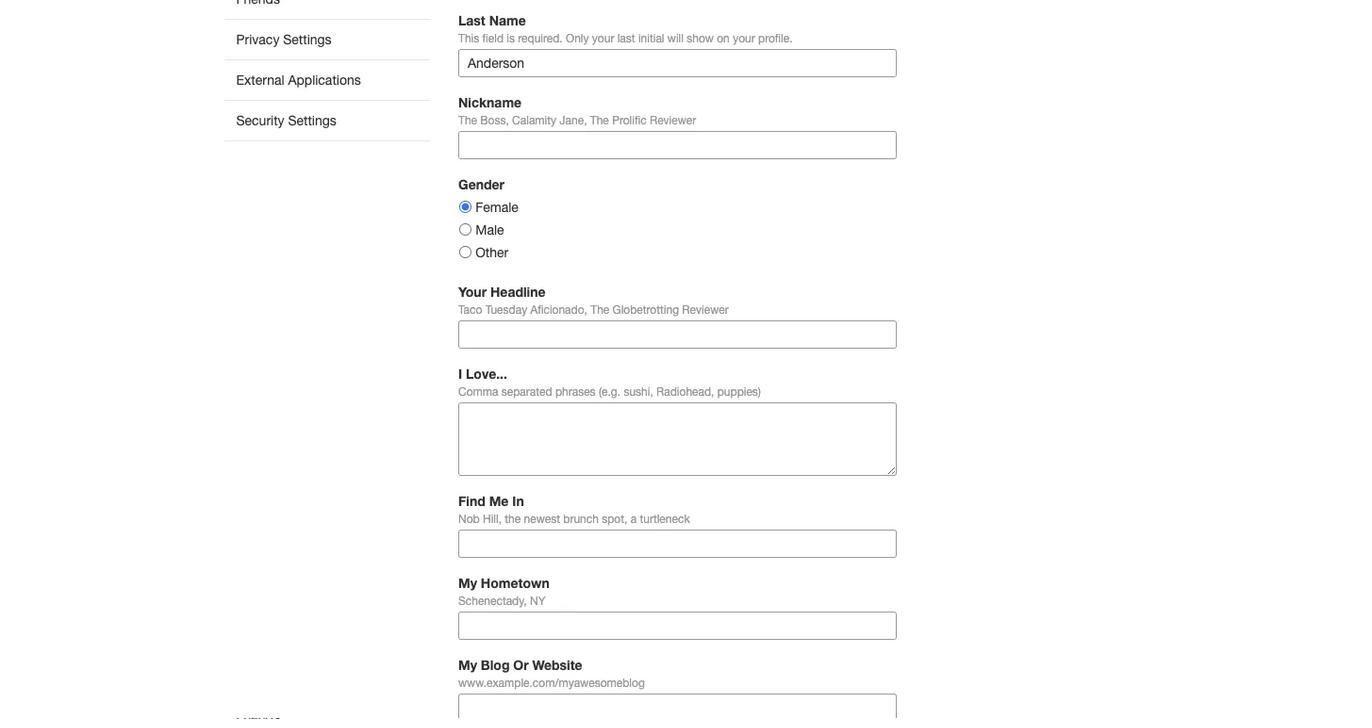 Task type: locate. For each thing, give the bounding box(es) containing it.
settings up external applications
[[283, 32, 332, 47]]

1 vertical spatial reviewer
[[682, 303, 729, 316]]

this
[[458, 31, 479, 44]]

0 horizontal spatial your
[[592, 31, 614, 44]]

nob
[[458, 512, 480, 525]]

Nickname text field
[[458, 131, 897, 159]]

gender
[[458, 177, 505, 192]]

My Blog Or Website text field
[[458, 694, 897, 720]]

the right aficionado,
[[591, 303, 609, 316]]

privacy
[[236, 32, 280, 47]]

schenectady,
[[458, 594, 527, 607]]

my blog or website www.example.com/myawesomeblog
[[458, 658, 645, 690]]

your left last at left top
[[592, 31, 614, 44]]

aficionado,
[[530, 303, 587, 316]]

initial
[[638, 31, 664, 44]]

reviewer up nickname text field
[[650, 113, 696, 126]]

radiohead,
[[656, 385, 714, 398]]

turtleneck
[[640, 512, 690, 525]]

0 vertical spatial settings
[[283, 32, 332, 47]]

brunch
[[563, 512, 599, 525]]

website
[[532, 658, 582, 674]]

reviewer inside nickname the boss, calamity jane, the prolific reviewer
[[650, 113, 696, 126]]

my left blog
[[458, 658, 477, 674]]

external applications link
[[225, 59, 430, 100]]

my up schenectady,
[[458, 576, 477, 591]]

the
[[458, 113, 477, 126], [590, 113, 609, 126], [591, 303, 609, 316]]

required.
[[518, 31, 563, 44]]

Female radio
[[459, 201, 472, 213]]

my
[[458, 576, 477, 591], [458, 658, 477, 674]]

the inside your headline taco tuesday aficionado, the globetrotting reviewer
[[591, 303, 609, 316]]

taco
[[458, 303, 482, 316]]

show
[[687, 31, 714, 44]]

only
[[566, 31, 589, 44]]

love...
[[466, 367, 507, 382]]

the right jane,
[[590, 113, 609, 126]]

1 horizontal spatial your
[[733, 31, 755, 44]]

ny
[[530, 594, 546, 607]]

reviewer for headline
[[682, 303, 729, 316]]

settings
[[283, 32, 332, 47], [288, 113, 336, 128]]

phrases
[[555, 385, 596, 398]]

2 my from the top
[[458, 658, 477, 674]]

external
[[236, 72, 284, 88]]

1 vertical spatial my
[[458, 658, 477, 674]]

my inside my blog or website www.example.com/myawesomeblog
[[458, 658, 477, 674]]

female
[[475, 200, 519, 215]]

reviewer up your headline text field
[[682, 303, 729, 316]]

hometown
[[481, 576, 549, 591]]

your
[[458, 284, 487, 300]]

your right on
[[733, 31, 755, 44]]

the left the boss,
[[458, 113, 477, 126]]

is
[[507, 31, 515, 44]]

Your Headline text field
[[458, 321, 897, 349]]

or
[[513, 658, 529, 674]]

settings inside "security settings" link
[[288, 113, 336, 128]]

headline
[[490, 284, 546, 300]]

will
[[667, 31, 684, 44]]

applications
[[288, 72, 361, 88]]

nickname
[[458, 95, 522, 110]]

last
[[458, 13, 485, 28]]

1 vertical spatial settings
[[288, 113, 336, 128]]

0 vertical spatial reviewer
[[650, 113, 696, 126]]

security settings link
[[225, 100, 430, 141]]

reviewer inside your headline taco tuesday aficionado, the globetrotting reviewer
[[682, 303, 729, 316]]

the for the
[[590, 113, 609, 126]]

reviewer for the
[[650, 113, 696, 126]]

1 my from the top
[[458, 576, 477, 591]]

a
[[631, 512, 637, 525]]

my inside my hometown schenectady, ny
[[458, 576, 477, 591]]

other
[[475, 245, 508, 260]]

last
[[617, 31, 635, 44]]

settings down applications
[[288, 113, 336, 128]]

your
[[592, 31, 614, 44], [733, 31, 755, 44]]

settings inside privacy settings link
[[283, 32, 332, 47]]

1 your from the left
[[592, 31, 614, 44]]

name
[[489, 13, 526, 28]]

0 vertical spatial my
[[458, 576, 477, 591]]

reviewer
[[650, 113, 696, 126], [682, 303, 729, 316]]



Task type: describe. For each thing, give the bounding box(es) containing it.
on
[[717, 31, 730, 44]]

separated
[[502, 385, 552, 398]]

www.example.com/myawesomeblog
[[458, 676, 645, 690]]

my for blog
[[458, 658, 477, 674]]

Last Name text field
[[458, 49, 897, 77]]

nickname the boss, calamity jane, the prolific reviewer
[[458, 95, 696, 126]]

last name this field is required. only your last initial will show on your profile.
[[458, 13, 793, 44]]

privacy settings
[[236, 32, 332, 47]]

boss,
[[480, 113, 509, 126]]

My Hometown text field
[[458, 612, 897, 641]]

spot,
[[602, 512, 627, 525]]

newest
[[524, 512, 560, 525]]

Other radio
[[459, 246, 472, 259]]

blog
[[481, 658, 510, 674]]

privacy settings link
[[225, 19, 430, 59]]

Male radio
[[459, 224, 472, 236]]

prolific
[[612, 113, 647, 126]]

tuesday
[[485, 303, 527, 316]]

2 your from the left
[[733, 31, 755, 44]]

hill,
[[483, 512, 502, 525]]

globetrotting
[[613, 303, 679, 316]]

profile.
[[758, 31, 793, 44]]

comma
[[458, 385, 498, 398]]

male
[[475, 222, 504, 238]]

the
[[505, 512, 521, 525]]

your headline taco tuesday aficionado, the globetrotting reviewer
[[458, 284, 729, 316]]

find me in nob hill, the newest brunch spot, a turtleneck
[[458, 494, 690, 525]]

puppies)
[[717, 385, 761, 398]]

the for headline
[[591, 303, 609, 316]]

(e.g.
[[599, 385, 621, 398]]

field
[[482, 31, 504, 44]]

calamity
[[512, 113, 556, 126]]

I Love... text field
[[458, 403, 897, 476]]

security
[[236, 113, 284, 128]]

find
[[458, 494, 485, 509]]

in
[[512, 494, 524, 509]]

external applications
[[236, 72, 361, 88]]

settings for privacy settings
[[283, 32, 332, 47]]

sushi,
[[624, 385, 653, 398]]

security settings
[[236, 113, 336, 128]]

i
[[458, 367, 462, 382]]

jane,
[[560, 113, 587, 126]]

me
[[489, 494, 509, 509]]

my for hometown
[[458, 576, 477, 591]]

i love... comma separated phrases (e.g. sushi, radiohead, puppies)
[[458, 367, 761, 398]]

my hometown schenectady, ny
[[458, 576, 549, 607]]

Find Me In text field
[[458, 530, 897, 558]]

settings for security settings
[[288, 113, 336, 128]]



Task type: vqa. For each thing, say whether or not it's contained in the screenshot.
ny
yes



